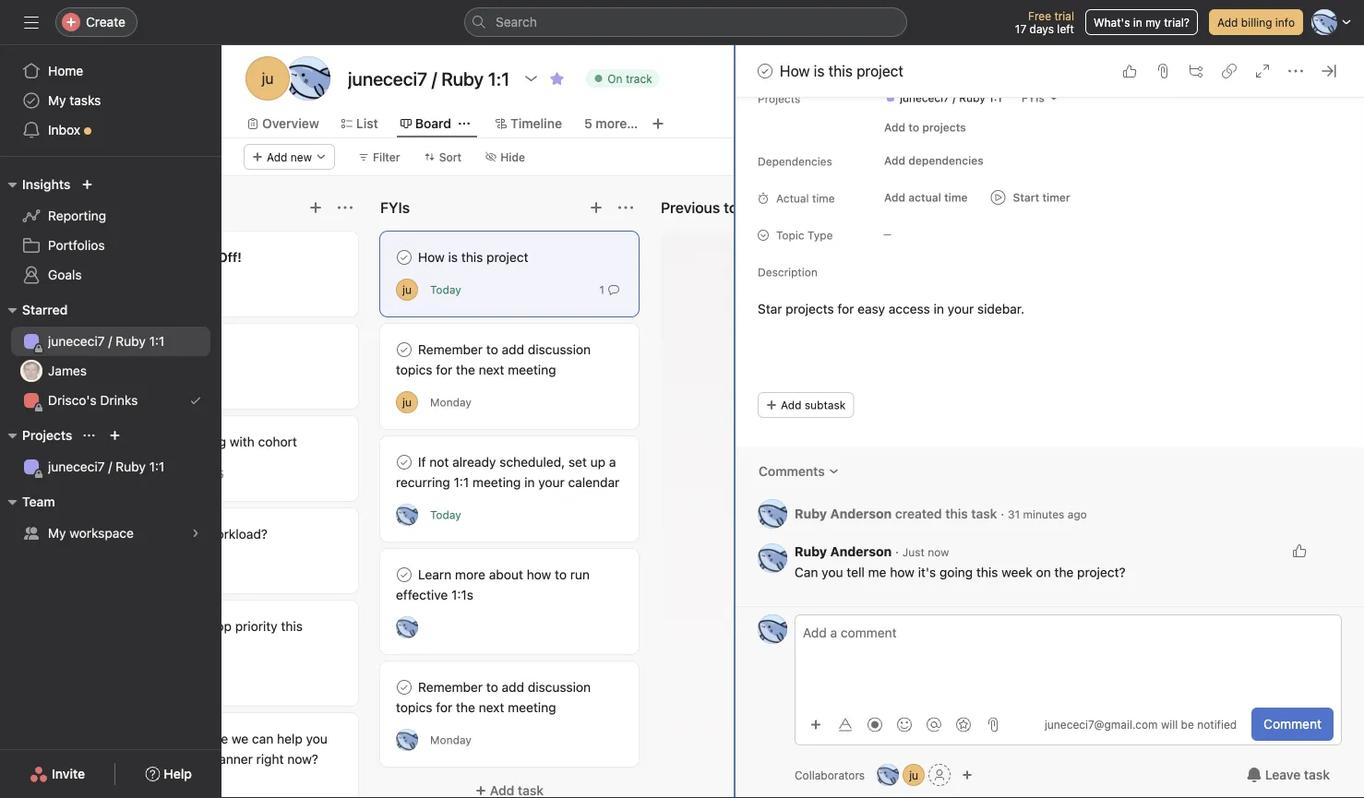 Task type: vqa. For each thing, say whether or not it's contained in the screenshot.
Completed checkbox within the the "Phase One" CELL
no



Task type: locate. For each thing, give the bounding box(es) containing it.
0 vertical spatial meeting
[[508, 362, 556, 378]]

my tasks link
[[11, 86, 210, 115]]

junececi7 / ruby 1:1 link up the "add to projects" button
[[878, 89, 1010, 108]]

2 vertical spatial junececi7 / ruby 1:1 link
[[11, 452, 210, 482]]

1 today from the top
[[430, 283, 461, 296]]

add subtask
[[781, 399, 846, 412]]

remember for ra
[[418, 680, 483, 695]]

add left billing
[[1218, 16, 1238, 29]]

in down 'scheduled,'
[[524, 475, 535, 490]]

1 remember from the top
[[418, 342, 483, 357]]

0 vertical spatial completed image
[[393, 246, 415, 269]]

add actual time
[[884, 192, 968, 204]]

project?
[[1077, 565, 1126, 581]]

2 vertical spatial meeting
[[508, 700, 556, 715]]

2 discussion from the top
[[528, 680, 591, 695]]

1 vertical spatial ruby anderson link
[[795, 545, 892, 560]]

my left tasks
[[48, 93, 66, 108]]

· left just
[[895, 545, 899, 560]]

1 horizontal spatial you
[[306, 732, 328, 747]]

1 monday button from the top
[[430, 396, 472, 409]]

1 vertical spatial how is this project
[[418, 250, 529, 265]]

can
[[795, 565, 818, 581]]

2 remember to add discussion topics for the next meeting from the top
[[396, 680, 591, 715]]

portfolios link
[[11, 231, 210, 260]]

0 vertical spatial ruby anderson link
[[795, 507, 892, 522]]

1 vertical spatial fyis
[[380, 199, 410, 216]]

junececi7 down show options, current sort, top icon
[[48, 459, 105, 474]]

1 button
[[596, 281, 623, 299]]

the for ju
[[456, 362, 475, 378]]

projects up dependencies
[[922, 121, 966, 134]]

junececi7 inside projects element
[[48, 459, 105, 474]]

0 vertical spatial ·
[[1001, 507, 1005, 522]]

projects right star at right top
[[786, 302, 834, 317]]

0 horizontal spatial ·
[[895, 545, 899, 560]]

in left any
[[169, 752, 180, 767]]

add for add to projects
[[884, 121, 906, 134]]

0 vertical spatial ju button
[[396, 279, 418, 301]]

in left my
[[1133, 16, 1143, 29]]

· left 31
[[1001, 507, 1005, 522]]

my workspace
[[48, 526, 134, 541]]

comments button
[[747, 456, 852, 489]]

1 vertical spatial for
[[436, 362, 453, 378]]

how inside "dialog"
[[890, 565, 915, 581]]

/ inside projects element
[[108, 459, 112, 474]]

filter
[[373, 150, 400, 163]]

drisco's drinks
[[48, 393, 138, 408]]

toolbar
[[803, 711, 1006, 738]]

add
[[502, 342, 524, 357], [502, 680, 524, 695]]

main content
[[736, 0, 1364, 606]]

1 vertical spatial discussion
[[528, 680, 591, 695]]

1 vertical spatial project
[[487, 250, 529, 265]]

completed image
[[393, 246, 415, 269], [393, 451, 415, 474], [393, 564, 415, 586]]

2 vertical spatial junececi7 / ruby 1:1
[[48, 459, 165, 474]]

0 horizontal spatial task
[[971, 507, 997, 522]]

1 ruby anderson link from the top
[[795, 507, 892, 522]]

0 horizontal spatial how
[[527, 567, 551, 582]]

week?
[[115, 639, 153, 654]]

2 monday from the top
[[430, 734, 472, 747]]

0 vertical spatial task
[[971, 507, 997, 522]]

how's
[[138, 527, 174, 542]]

fyis button
[[1013, 85, 1068, 111]]

1 horizontal spatial how is this project
[[780, 62, 904, 80]]

/ up the "add to projects" button
[[953, 92, 956, 105]]

ju for ju button to the bottom
[[909, 769, 919, 782]]

invite button
[[18, 758, 97, 791]]

projects element
[[0, 419, 222, 486]]

0 horizontal spatial fyis
[[380, 199, 410, 216]]

1 vertical spatial task
[[1304, 768, 1330, 783]]

2 vertical spatial completed image
[[393, 677, 415, 699]]

completed checkbox for learn more about how to run effective 1:1s
[[393, 564, 415, 586]]

0 vertical spatial topics
[[396, 362, 432, 378]]

actual
[[776, 192, 809, 205]]

1:1 down group
[[149, 459, 165, 474]]

emoji image
[[897, 718, 912, 732]]

for for ra
[[436, 700, 453, 715]]

0 vertical spatial fyis
[[1022, 92, 1045, 105]]

2 topics from the top
[[396, 700, 432, 715]]

junececi7 inside how is this project "dialog"
[[900, 92, 950, 105]]

do you feel like we can help you succeed in any manner right now?
[[115, 732, 328, 767]]

add left subtask in the right of the page
[[781, 399, 802, 412]]

0 vertical spatial remember
[[418, 342, 483, 357]]

0 vertical spatial next
[[479, 362, 504, 378]]

more actions for this task image
[[1289, 64, 1303, 78]]

2 monday button from the top
[[430, 734, 472, 747]]

junececi7 / ruby 1:1 link down new project or portfolio icon
[[11, 452, 210, 482]]

1 horizontal spatial how
[[890, 565, 915, 581]]

is
[[814, 62, 825, 80], [448, 250, 458, 265]]

remember
[[418, 342, 483, 357], [418, 680, 483, 695]]

1 vertical spatial completed checkbox
[[393, 677, 415, 699]]

2 add from the top
[[502, 680, 524, 695]]

you
[[822, 565, 843, 581], [158, 732, 179, 747], [306, 732, 328, 747]]

1 vertical spatial completed image
[[393, 339, 415, 361]]

2 vertical spatial for
[[436, 700, 453, 715]]

attach a file or paste an image image
[[986, 718, 1001, 732]]

anderson up ruby anderson · just now
[[830, 507, 892, 522]]

5 left more…
[[584, 116, 592, 131]]

1 horizontal spatial projects
[[758, 93, 801, 106]]

access
[[889, 302, 930, 317]]

1:1 inside if not already scheduled, set up a recurring 1:1 meeting in your calendar
[[454, 475, 469, 490]]

1 vertical spatial ju button
[[396, 391, 418, 414]]

add task image
[[308, 200, 323, 215]]

1 vertical spatial projects
[[22, 428, 72, 443]]

add for add dependencies
[[884, 155, 906, 168]]

anderson for created
[[830, 507, 892, 522]]

nov 5 button
[[150, 468, 224, 481]]

now
[[928, 546, 949, 559]]

drisco's drinks link
[[11, 386, 210, 415]]

monday button for ra
[[430, 734, 472, 747]]

first
[[138, 342, 165, 357]]

1 horizontal spatial project
[[857, 62, 904, 80]]

1 remember to add discussion topics for the next meeting from the top
[[396, 342, 591, 378]]

ruby anderson link up tell
[[795, 545, 892, 560]]

monday button
[[430, 396, 472, 409], [430, 734, 472, 747]]

list
[[356, 116, 378, 131]]

projects inside dropdown button
[[22, 428, 72, 443]]

topic type
[[776, 229, 833, 242]]

0 vertical spatial for
[[838, 302, 854, 317]]

0 horizontal spatial how is this project
[[418, 250, 529, 265]]

fyis right more section actions image
[[380, 199, 410, 216]]

junececi7 / ruby 1:1 up james
[[48, 334, 165, 349]]

0 vertical spatial add
[[502, 342, 524, 357]]

ruby anderson link for created
[[795, 507, 892, 522]]

ruby anderson · just now
[[795, 545, 949, 560]]

5 right nov on the bottom
[[217, 468, 224, 481]]

None text field
[[343, 62, 514, 95]]

my down team
[[48, 526, 66, 541]]

0 vertical spatial projects
[[922, 121, 966, 134]]

in right access
[[934, 302, 944, 317]]

the inside how is this project "dialog"
[[1055, 565, 1074, 581]]

junececi7 / ruby 1:1 link up james
[[11, 327, 210, 356]]

cohort
[[258, 434, 297, 450]]

add down add to projects on the top right
[[884, 155, 906, 168]]

you right do
[[158, 732, 179, 747]]

junececi7@gmail.com
[[1045, 719, 1158, 732]]

add dependencies
[[884, 155, 984, 168]]

you left tell
[[822, 565, 843, 581]]

next for ju
[[479, 362, 504, 378]]

overview link
[[247, 114, 319, 134]]

2 anderson from the top
[[830, 545, 892, 560]]

time
[[944, 192, 968, 204], [812, 192, 835, 205]]

add for ra
[[502, 680, 524, 695]]

add left actual
[[884, 192, 906, 204]]

projects left show options, current sort, top icon
[[22, 428, 72, 443]]

left
[[1057, 22, 1074, 35]]

2 today button from the top
[[430, 509, 461, 522]]

how down just
[[890, 565, 915, 581]]

0 likes. click to like this task image for ·
[[1292, 544, 1307, 559]]

/ left first
[[108, 334, 112, 349]]

2 vertical spatial /
[[108, 459, 112, 474]]

remember to add discussion topics for the next meeting for ju
[[396, 342, 591, 378]]

0 vertical spatial anderson
[[830, 507, 892, 522]]

0 vertical spatial project
[[857, 62, 904, 80]]

0 vertical spatial 5
[[584, 116, 592, 131]]

0 horizontal spatial projects
[[786, 302, 834, 317]]

1 vertical spatial add
[[502, 680, 524, 695]]

collaborators
[[795, 769, 865, 782]]

what's
[[1094, 16, 1130, 29]]

completed checkbox inside how is this project "dialog"
[[754, 60, 776, 82]]

you up now?
[[306, 732, 328, 747]]

add subtask button
[[758, 393, 854, 419]]

Completed checkbox
[[754, 60, 776, 82], [393, 246, 415, 269], [393, 451, 415, 474], [393, 564, 415, 586]]

junececi7 / ruby 1:1
[[900, 92, 1002, 105], [48, 334, 165, 349], [48, 459, 165, 474]]

2 completed checkbox from the top
[[393, 677, 415, 699]]

hide button
[[477, 144, 534, 170]]

1:1 left "day!"
[[149, 334, 165, 349]]

my inside global element
[[48, 93, 66, 108]]

1 vertical spatial today
[[430, 509, 461, 522]]

junececi7 up james
[[48, 334, 105, 349]]

0 vertical spatial monday
[[430, 396, 472, 409]]

/ inside how is this project "dialog"
[[953, 92, 956, 105]]

team button
[[0, 491, 55, 513]]

/ inside starred element
[[108, 334, 112, 349]]

toolbar inside how is this project "dialog"
[[803, 711, 1006, 738]]

actual time
[[776, 192, 835, 205]]

1 horizontal spatial task
[[1304, 768, 1330, 783]]

ruby anderson link for ·
[[795, 545, 892, 560]]

1 completed image from the top
[[393, 246, 415, 269]]

project inside "dialog"
[[857, 62, 904, 80]]

remove from starred image
[[549, 71, 564, 86]]

for for ju
[[436, 362, 453, 378]]

this
[[829, 62, 853, 80], [461, 250, 483, 265], [945, 507, 968, 522], [977, 565, 998, 581], [281, 619, 303, 634]]

0 horizontal spatial 0 likes. click to like this task image
[[1122, 64, 1137, 78]]

0 vertical spatial is
[[814, 62, 825, 80]]

learn more about how to run effective 1:1s
[[396, 567, 590, 603]]

you inside how is this project "dialog"
[[822, 565, 843, 581]]

0 vertical spatial my
[[48, 93, 66, 108]]

1 vertical spatial my
[[48, 526, 66, 541]]

1:1 left 'fyis' popup button
[[989, 92, 1002, 105]]

can you tell me how it's going this week on the project?
[[795, 565, 1126, 581]]

monday button for ju
[[430, 396, 472, 409]]

0 vertical spatial junececi7 / ruby 1:1 link
[[878, 89, 1010, 108]]

2 vertical spatial completed image
[[393, 564, 415, 586]]

0 vertical spatial discussion
[[528, 342, 591, 357]]

junececi7 / ruby 1:1 link inside projects element
[[11, 452, 210, 482]]

3 completed image from the top
[[393, 564, 415, 586]]

0 vertical spatial projects
[[758, 93, 801, 106]]

1:1 down the already
[[454, 475, 469, 490]]

add for add billing info
[[1218, 16, 1238, 29]]

2 ruby anderson link from the top
[[795, 545, 892, 560]]

ju for ju button associated with remember to add discussion topics for the next meeting
[[402, 396, 412, 409]]

2 vertical spatial junececi7
[[48, 459, 105, 474]]

1 vertical spatial remember
[[418, 680, 483, 695]]

ju inside how is this project "dialog"
[[909, 769, 919, 782]]

see details, my workspace image
[[190, 528, 201, 539]]

1 add from the top
[[502, 342, 524, 357]]

nov 5
[[193, 468, 224, 481]]

0 horizontal spatial how
[[418, 250, 445, 265]]

going
[[940, 565, 973, 581]]

1 horizontal spatial 0 likes. click to like this task image
[[1292, 544, 1307, 559]]

goals link
[[11, 260, 210, 290]]

1 anderson from the top
[[830, 507, 892, 522]]

1 vertical spatial 5
[[217, 468, 224, 481]]

add for add new
[[267, 150, 288, 163]]

leave
[[1265, 768, 1301, 783]]

0 vertical spatial junececi7
[[900, 92, 950, 105]]

0 vertical spatial today button
[[430, 283, 461, 296]]

1 vertical spatial meeting
[[473, 475, 521, 490]]

junececi7 / ruby 1:1 link
[[878, 89, 1010, 108], [11, 327, 210, 356], [11, 452, 210, 482]]

1 vertical spatial how
[[418, 250, 445, 265]]

in inside what's in my trial? button
[[1133, 16, 1143, 29]]

star projects for easy access in your sidebar.
[[758, 302, 1025, 317]]

1 vertical spatial monday button
[[430, 734, 472, 747]]

0 vertical spatial completed checkbox
[[393, 339, 415, 361]]

just
[[903, 546, 925, 559]]

your inside main content
[[948, 302, 974, 317]]

1 horizontal spatial is
[[814, 62, 825, 80]]

ruby down new project or portfolio icon
[[116, 459, 146, 474]]

your
[[948, 302, 974, 317], [538, 475, 565, 490], [177, 527, 203, 542], [182, 619, 208, 634]]

Completed checkbox
[[393, 339, 415, 361], [393, 677, 415, 699]]

2 next from the top
[[479, 700, 504, 715]]

at mention image
[[927, 718, 942, 732]]

leave task
[[1265, 768, 1330, 783]]

already
[[452, 455, 496, 470]]

1 my from the top
[[48, 93, 66, 108]]

meeting
[[178, 434, 226, 450]]

projects up dependencies
[[758, 93, 801, 106]]

fyis left remove task from junececi7 / ruby 1:1 image
[[1022, 92, 1045, 105]]

starred
[[22, 302, 68, 318]]

1 horizontal spatial projects
[[922, 121, 966, 134]]

1 vertical spatial completed image
[[393, 451, 415, 474]]

ruby left "day!"
[[116, 334, 146, 349]]

add new
[[267, 150, 312, 163]]

1 monday from the top
[[430, 396, 472, 409]]

main content containing star projects for easy access in your sidebar.
[[736, 0, 1364, 606]]

1 next from the top
[[479, 362, 504, 378]]

1 vertical spatial next
[[479, 700, 504, 715]]

1 horizontal spatial time
[[944, 192, 968, 204]]

0 likes. click to like this task image
[[1122, 64, 1137, 78], [1292, 544, 1307, 559]]

junececi7 up the "add to projects" button
[[900, 92, 950, 105]]

project
[[857, 62, 904, 80], [487, 250, 529, 265]]

1 vertical spatial junececi7 / ruby 1:1
[[48, 334, 165, 349]]

task right leave
[[1304, 768, 1330, 783]]

1 vertical spatial today button
[[430, 509, 461, 522]]

ruby anderson link
[[795, 507, 892, 522], [795, 545, 892, 560]]

1 vertical spatial junececi7
[[48, 334, 105, 349]]

/ down new project or portfolio icon
[[108, 459, 112, 474]]

2 completed image from the top
[[393, 451, 415, 474]]

anderson up tell
[[830, 545, 892, 560]]

insert an object image
[[810, 720, 822, 731]]

0 vertical spatial how
[[780, 62, 810, 80]]

junececi7 / ruby 1:1 up the "add to projects" button
[[900, 92, 1002, 105]]

1 vertical spatial the
[[1055, 565, 1074, 581]]

add up add dependencies
[[884, 121, 906, 134]]

search list box
[[464, 7, 907, 37]]

junececi7
[[900, 92, 950, 105], [48, 334, 105, 349], [48, 459, 105, 474]]

5 inside 5 more… dropdown button
[[584, 116, 592, 131]]

your inside what's your top priority this week?
[[182, 619, 208, 634]]

2 my from the top
[[48, 526, 66, 541]]

2 horizontal spatial you
[[822, 565, 843, 581]]

1 vertical spatial anderson
[[830, 545, 892, 560]]

2 vertical spatial the
[[456, 700, 475, 715]]

add billing info button
[[1209, 9, 1303, 35]]

hide sidebar image
[[24, 15, 39, 30]]

succeed
[[115, 752, 166, 767]]

0 vertical spatial how is this project
[[780, 62, 904, 80]]

day!
[[169, 342, 197, 357]]

1 topics from the top
[[396, 362, 432, 378]]

1 vertical spatial 0 likes. click to like this task image
[[1292, 544, 1307, 559]]

timer
[[1043, 192, 1071, 204]]

1 today button from the top
[[430, 283, 461, 296]]

scheduled,
[[500, 455, 565, 470]]

ago
[[1068, 508, 1087, 521]]

how right about
[[527, 567, 551, 582]]

1 completed checkbox from the top
[[393, 339, 415, 361]]

1:1 inside how is this project "dialog"
[[989, 92, 1002, 105]]

1 vertical spatial ·
[[895, 545, 899, 560]]

anderson for ·
[[830, 545, 892, 560]]

task left 31
[[971, 507, 997, 522]]

how inside "learn more about how to run effective 1:1s"
[[527, 567, 551, 582]]

1 vertical spatial topics
[[396, 700, 432, 715]]

can
[[252, 732, 274, 747]]

add or remove collaborators image
[[962, 770, 973, 781]]

1:1 inside projects element
[[149, 459, 165, 474]]

your left 'top'
[[182, 619, 208, 634]]

ruby up can
[[795, 545, 827, 560]]

1 vertical spatial remember to add discussion topics for the next meeting
[[396, 680, 591, 715]]

ju button for how is this project
[[396, 279, 418, 301]]

your down 'scheduled,'
[[538, 475, 565, 490]]

about
[[489, 567, 523, 582]]

1:1 inside starred element
[[149, 334, 165, 349]]

1 horizontal spatial fyis
[[1022, 92, 1045, 105]]

search
[[496, 14, 537, 30]]

junececi7 / ruby 1:1 down new project or portfolio icon
[[48, 459, 165, 474]]

1 vertical spatial /
[[108, 334, 112, 349]]

1 horizontal spatial 5
[[584, 116, 592, 131]]

help
[[277, 732, 303, 747]]

0 vertical spatial today
[[430, 283, 461, 296]]

2 today from the top
[[430, 509, 461, 522]]

what's in my trial?
[[1094, 16, 1190, 29]]

completed image
[[754, 60, 776, 82], [393, 339, 415, 361], [393, 677, 415, 699]]

is inside "dialog"
[[814, 62, 825, 80]]

1 discussion from the top
[[528, 342, 591, 357]]

my inside teams "element"
[[48, 526, 66, 541]]

my for my workspace
[[48, 526, 66, 541]]

completed image for how is this project
[[393, 246, 415, 269]]

show options, current sort, top image
[[83, 430, 95, 441]]

0 horizontal spatial projects
[[22, 428, 72, 443]]

ruby anderson link up ruby anderson · just now
[[795, 507, 892, 522]]

info
[[1276, 16, 1295, 29]]

add left new
[[267, 150, 288, 163]]

my
[[48, 93, 66, 108], [48, 526, 66, 541]]

nov
[[193, 468, 214, 481]]

0 vertical spatial /
[[953, 92, 956, 105]]

meeting for ju
[[508, 362, 556, 378]]

group
[[138, 434, 174, 450]]

add actual time button
[[876, 185, 976, 211]]

0 vertical spatial monday button
[[430, 396, 472, 409]]

your left sidebar.
[[948, 302, 974, 317]]

fyis inside popup button
[[1022, 92, 1045, 105]]

project
[[138, 250, 182, 265]]

2 remember from the top
[[418, 680, 483, 695]]

1 vertical spatial is
[[448, 250, 458, 265]]

1:1
[[989, 92, 1002, 105], [149, 334, 165, 349], [149, 459, 165, 474], [454, 475, 469, 490]]



Task type: describe. For each thing, give the bounding box(es) containing it.
0 likes. click to like this task image for how is this project
[[1122, 64, 1137, 78]]

topics for ra
[[396, 700, 432, 715]]

close details image
[[1322, 64, 1337, 78]]

1 horizontal spatial ·
[[1001, 507, 1005, 522]]

ruby inside starred element
[[116, 334, 146, 349]]

meeting inside if not already scheduled, set up a recurring 1:1 meeting in your calendar
[[473, 475, 521, 490]]

your inside if not already scheduled, set up a recurring 1:1 meeting in your calendar
[[538, 475, 565, 490]]

add to projects button
[[876, 115, 974, 141]]

junececi7 / ruby 1:1 inside projects element
[[48, 459, 165, 474]]

what's in my trial? button
[[1085, 9, 1198, 35]]

to inside the "add to projects" button
[[909, 121, 919, 134]]

add for add actual time
[[884, 192, 906, 204]]

starred button
[[0, 299, 68, 321]]

drinks
[[100, 393, 138, 408]]

5 more… button
[[584, 114, 638, 134]]

today button for is
[[430, 283, 461, 296]]

1
[[599, 283, 605, 296]]

show options image
[[524, 71, 538, 86]]

appreciations image
[[956, 718, 971, 732]]

on track button
[[577, 66, 668, 91]]

completed image for ra
[[393, 677, 415, 699]]

insights element
[[0, 168, 222, 294]]

in inside the do you feel like we can help you succeed in any manner right now?
[[169, 752, 180, 767]]

junececi7 inside starred element
[[48, 334, 105, 349]]

list link
[[341, 114, 378, 134]]

completed image for if not already scheduled, set up a recurring 1:1 meeting in your calendar
[[393, 451, 415, 474]]

starred element
[[0, 294, 222, 419]]

timeline link
[[496, 114, 562, 134]]

subtask
[[805, 399, 846, 412]]

sort button
[[416, 144, 470, 170]]

next for ra
[[479, 700, 504, 715]]

0 horizontal spatial project
[[487, 250, 529, 265]]

ruby up the "add to projects" button
[[959, 92, 986, 105]]

trial?
[[1164, 16, 1190, 29]]

on
[[608, 72, 623, 85]]

insights
[[22, 177, 70, 192]]

today for not
[[430, 509, 461, 522]]

type
[[808, 229, 833, 242]]

more…
[[596, 116, 638, 131]]

comments
[[759, 464, 825, 480]]

in inside how is this project "dialog"
[[934, 302, 944, 317]]

how is this project inside "dialog"
[[780, 62, 904, 80]]

add subtask image
[[1189, 64, 1204, 78]]

recurring
[[396, 475, 450, 490]]

remove task from junececi7 / ruby 1:1 element
[[1072, 85, 1097, 111]]

help button
[[133, 758, 204, 791]]

full screen image
[[1255, 64, 1270, 78]]

start timer button
[[984, 185, 1078, 211]]

attachments: add a file to this task, how is this project image
[[1156, 64, 1170, 78]]

you for do
[[158, 732, 179, 747]]

top
[[212, 619, 232, 634]]

copy task link image
[[1222, 64, 1237, 78]]

not
[[430, 455, 449, 470]]

junececi7 / ruby 1:1 inside how is this project "dialog"
[[900, 92, 1002, 105]]

completed image for learn more about how to run effective 1:1s
[[393, 564, 415, 586]]

ju for ju button for how is this project
[[402, 283, 412, 296]]

on
[[1036, 565, 1051, 581]]

monday for ju
[[430, 396, 472, 409]]

add tab image
[[651, 116, 666, 131]]

junececi7 / ruby 1:1 link inside starred element
[[11, 327, 210, 356]]

sidebar.
[[978, 302, 1025, 317]]

0 horizontal spatial is
[[448, 250, 458, 265]]

kick-
[[185, 250, 218, 265]]

0 vertical spatial completed image
[[754, 60, 776, 82]]

completed image for ju
[[393, 339, 415, 361]]

drisco's
[[48, 393, 97, 408]]

remember for ju
[[418, 342, 483, 357]]

this inside what's your top priority this week?
[[281, 619, 303, 634]]

completed checkbox for ra
[[393, 677, 415, 699]]

create
[[86, 14, 125, 30]]

discussion for ra
[[528, 680, 591, 695]]

ja
[[25, 365, 37, 378]]

it's
[[918, 565, 936, 581]]

set
[[569, 455, 587, 470]]

today button for not
[[430, 509, 461, 522]]

project kick-off!
[[138, 250, 242, 265]]

add for add subtask
[[781, 399, 802, 412]]

0 horizontal spatial time
[[812, 192, 835, 205]]

first day!
[[138, 342, 197, 357]]

1 vertical spatial projects
[[786, 302, 834, 317]]

dependencies
[[909, 155, 984, 168]]

add task image
[[589, 200, 604, 215]]

more section actions image
[[338, 200, 353, 215]]

any
[[183, 752, 204, 767]]

formatting image
[[838, 718, 853, 732]]

completed checkbox for how is this project
[[393, 246, 415, 269]]

completed checkbox for ju
[[393, 339, 415, 361]]

dependencies
[[758, 156, 832, 168]]

completed checkbox for if not already scheduled, set up a recurring 1:1 meeting in your calendar
[[393, 451, 415, 474]]

we
[[232, 732, 249, 747]]

junececi7@gmail.com will be notified
[[1045, 719, 1237, 732]]

tell
[[847, 565, 865, 581]]

2 vertical spatial ju button
[[903, 764, 925, 786]]

ruby down comments popup button
[[795, 507, 827, 522]]

home
[[48, 63, 83, 78]]

projects inside how is this project "dialog"
[[758, 93, 801, 106]]

monday for ra
[[430, 734, 472, 747]]

how is this project dialog
[[736, 0, 1364, 798]]

how inside "dialog"
[[780, 62, 810, 80]]

notified
[[1197, 719, 1237, 732]]

the for ra
[[456, 700, 475, 715]]

to inside "learn more about how to run effective 1:1s"
[[555, 567, 567, 582]]

junececi7 / ruby 1:1 link inside how is this project "dialog"
[[878, 89, 1010, 108]]

effective
[[396, 588, 448, 603]]

actual
[[909, 192, 941, 204]]

with
[[230, 434, 255, 450]]

will
[[1161, 719, 1178, 732]]

tab actions image
[[459, 118, 470, 129]]

31
[[1008, 508, 1020, 521]]

add new button
[[244, 144, 335, 170]]

start timer
[[1013, 192, 1071, 204]]

add billing info
[[1218, 16, 1295, 29]]

free
[[1028, 9, 1051, 22]]

global element
[[0, 45, 222, 156]]

projects inside button
[[922, 121, 966, 134]]

ruby inside projects element
[[116, 459, 146, 474]]

add dependencies button
[[876, 148, 992, 174]]

do
[[138, 732, 154, 747]]

on track
[[608, 72, 652, 85]]

be
[[1181, 719, 1194, 732]]

add for ju
[[502, 342, 524, 357]]

you for can
[[822, 565, 843, 581]]

your right how's
[[177, 527, 203, 542]]

billing
[[1241, 16, 1272, 29]]

more section actions image
[[618, 200, 633, 215]]

if
[[418, 455, 426, 470]]

how's your workload?
[[138, 527, 268, 542]]

new project or portfolio image
[[109, 430, 120, 441]]

for inside how is this project "dialog"
[[838, 302, 854, 317]]

time inside dropdown button
[[944, 192, 968, 204]]

reporting link
[[11, 201, 210, 231]]

me
[[868, 565, 887, 581]]

topics for ju
[[396, 362, 432, 378]]

created
[[895, 507, 942, 522]]

comment button
[[1252, 708, 1334, 741]]

in inside if not already scheduled, set up a recurring 1:1 meeting in your calendar
[[524, 475, 535, 490]]

ju button for remember to add discussion topics for the next meeting
[[396, 391, 418, 414]]

track
[[626, 72, 652, 85]]

discussion for ju
[[528, 342, 591, 357]]

topic
[[776, 229, 805, 242]]

my for my tasks
[[48, 93, 66, 108]]

james
[[48, 363, 87, 378]]

what's
[[138, 619, 179, 634]]

task inside leave task button
[[1304, 768, 1330, 783]]

minutes
[[1023, 508, 1065, 521]]

a
[[609, 455, 616, 470]]

easy
[[858, 302, 885, 317]]

17
[[1015, 22, 1027, 35]]

remove task from junececi7 / ruby 1:1 image
[[1079, 93, 1090, 104]]

free trial 17 days left
[[1015, 9, 1074, 35]]

meeting for ra
[[508, 700, 556, 715]]

sort
[[439, 150, 462, 163]]

group meeting with cohort
[[138, 434, 297, 450]]

remember to add discussion topics for the next meeting for ra
[[396, 680, 591, 715]]

5 more…
[[584, 116, 638, 131]]

new image
[[82, 179, 93, 190]]

up
[[591, 455, 606, 470]]

priority
[[235, 619, 278, 634]]

record a video image
[[868, 718, 882, 732]]

my tasks
[[48, 93, 101, 108]]

today for is
[[430, 283, 461, 296]]

my workspace link
[[11, 519, 210, 548]]

teams element
[[0, 486, 222, 552]]

junececi7 / ruby 1:1 inside starred element
[[48, 334, 165, 349]]



